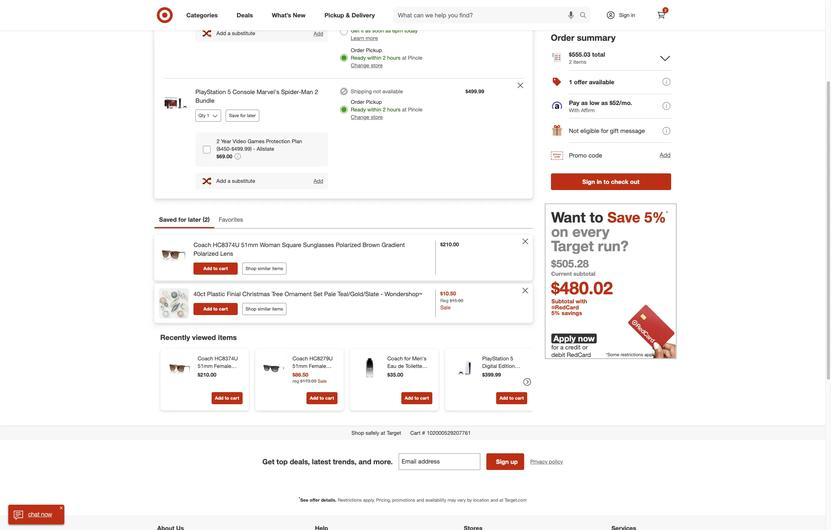 Task type: describe. For each thing, give the bounding box(es) containing it.
- right the oz
[[426, 378, 428, 385]]

pay as low as $52/mo. with affirm
[[570, 99, 633, 113]]

add inside the $210.00 add to cart
[[215, 396, 224, 401]]

cart item ready to fulfill group containing playstation 5 console marvel's spider-man 2 bundle
[[155, 79, 533, 199]]

female for rectangle
[[309, 363, 326, 370]]

same day delivery with shipt get it as soon as 6pm today learn more
[[351, 20, 421, 41]]

40ct plastic finial christmas tree ornament set pale teal/gold/slate - wondershop&#8482; image
[[159, 289, 189, 319]]

$15.00
[[450, 298, 464, 304]]

$10.50
[[441, 290, 457, 297]]

target inside the 'on every target run?'
[[552, 237, 594, 255]]

2 save for later button from the top
[[226, 110, 259, 122]]

substitute for add button to the top
[[232, 30, 255, 36]]

Store pickup radio
[[341, 54, 348, 62]]

coach hc8374u 51mm female square sunglasses polarized link
[[198, 355, 241, 392]]

$173.00
[[301, 378, 317, 384]]

chat now dialog
[[8, 505, 64, 525]]

1 vertical spatial save
[[229, 113, 239, 118]]

hours for change store button associated with store pickup option
[[388, 106, 401, 113]]

get inside 'same day delivery with shipt get it as soon as 6pm today learn more'
[[351, 27, 360, 34]]

51mm for coach hc8374u 51mm woman square sunglasses polarized brown gradient polarized lens
[[241, 241, 258, 249]]

coach for coach for men's eau de toilette perfume travel spray - 0.5 fl oz - ulta beauty
[[388, 356, 403, 362]]

order for store pickup option
[[351, 99, 365, 105]]

bundle
[[196, 97, 215, 104]]

playstation 5 console marvel&#39;s spider-man 2 bundle image
[[161, 88, 191, 118]]

reg
[[293, 378, 299, 384]]

every
[[573, 223, 610, 240]]

#
[[422, 430, 426, 437]]

available for shipping not available
[[383, 88, 403, 95]]

change for store pickup option
[[351, 114, 370, 120]]

chat now button
[[8, 505, 64, 525]]

hours for store pickup radio change store button
[[388, 54, 401, 61]]

40ct plastic finial christmas tree ornament set pale teal/gold/slate - wondershop™ link
[[194, 290, 423, 299]]

shop similar items button for woman
[[242, 263, 287, 275]]

code
[[589, 152, 603, 159]]

$210.00 add to cart
[[198, 372, 239, 401]]

ulta
[[388, 386, 397, 392]]

plan
[[292, 138, 302, 144]]

pickup for store pickup option
[[366, 99, 382, 105]]

0 vertical spatial 5%
[[645, 209, 667, 226]]

in for sign in to check out
[[597, 178, 603, 186]]

to inside coach hc8374u 51mm woman square sunglasses polarized brown gradient polarized lens list item
[[213, 266, 218, 272]]

pricing,
[[376, 498, 391, 503]]

favorites link
[[214, 213, 248, 228]]

may
[[448, 498, 456, 503]]

playstation for playstation 5 console marvel's spider-man 2 bundle
[[196, 88, 226, 96]]

2 link
[[654, 7, 670, 23]]

1 add a substitute from the top
[[217, 30, 255, 36]]

add to cart for plastic
[[204, 306, 228, 312]]

0 vertical spatial by
[[366, 2, 371, 9]]

cart inside the $210.00 add to cart
[[231, 396, 239, 401]]

saved
[[159, 216, 177, 224]]

same
[[351, 20, 365, 26]]

soon
[[372, 27, 384, 34]]

christmas
[[243, 290, 270, 298]]

want to save 5% *
[[552, 209, 669, 226]]

coach hc8279u 51mm female rectangle sunglasses
[[293, 356, 333, 385]]

at inside * see offer details. restrictions apply. pricing, promotions and availability may vary by location and at target.com
[[500, 498, 504, 503]]

$399.99
[[483, 372, 501, 378]]

availability
[[426, 498, 447, 503]]

0 vertical spatial later
[[247, 10, 256, 15]]

$86.50 reg $173.00 sale
[[293, 372, 327, 384]]

0 vertical spatial pickup
[[325, 11, 344, 19]]

marvel's
[[257, 88, 280, 96]]

total
[[593, 51, 606, 58]]

pickup & delivery
[[325, 11, 375, 19]]

coach hc8374u 51mm woman square sunglasses polarized brown gradient polarized lens
[[194, 241, 405, 258]]

change store button for store pickup option
[[351, 113, 383, 121]]

sign for sign in to check out
[[583, 178, 596, 186]]

order summary
[[551, 32, 616, 43]]

shop safely at target
[[352, 430, 402, 437]]

now for apply
[[579, 334, 595, 344]]

square for woman
[[282, 241, 302, 249]]

low
[[590, 99, 600, 107]]

as down day
[[366, 27, 371, 34]]

affirm image left with
[[551, 101, 564, 113]]

coach hc8374u 51mm woman square sunglasses polarized brown gradient polarized lens list item
[[154, 235, 533, 281]]

pickup & delivery link
[[318, 7, 385, 23]]

playstation 5 console marvel's spider-man 2 bundle
[[196, 88, 318, 104]]

details.
[[321, 498, 337, 503]]

1 horizontal spatial by
[[386, 10, 391, 16]]

spray
[[388, 378, 401, 385]]

as right low
[[602, 99, 609, 107]]

- inside 2 year video games protection plan ($450-$499.99) - allstate
[[253, 146, 255, 152]]

woman
[[260, 241, 281, 249]]

1 vertical spatial target
[[387, 430, 402, 437]]

Store pickup radio
[[341, 106, 348, 113]]

1 horizontal spatial with
[[576, 298, 588, 305]]

2 horizontal spatial and
[[491, 498, 499, 503]]

polarized for coach hc8374u 51mm female square sunglasses polarized
[[198, 386, 220, 392]]

out
[[631, 178, 640, 186]]

2 vertical spatial add button
[[313, 178, 324, 185]]

subtotal
[[552, 298, 575, 305]]

not
[[570, 127, 579, 135]]

playstation for playstation 5 digital edition console
[[483, 356, 509, 362]]

sign in
[[620, 12, 636, 18]]

for inside apply now for a credit or debit redcard
[[552, 344, 559, 351]]

a for add button to the bottom
[[228, 178, 231, 184]]

hc8374u for female
[[215, 356, 238, 362]]

What can we help you find? suggestions appear below search field
[[394, 7, 582, 23]]

offer inside button
[[575, 78, 588, 86]]

cart # 102000529207761
[[411, 430, 471, 437]]

(
[[203, 216, 205, 224]]

2 vertical spatial later
[[188, 216, 201, 224]]

apply now for a credit or debit redcard
[[552, 334, 595, 359]]

tree
[[272, 290, 283, 298]]

it inside get it by sat, nov 18 when you order by 12:00pm tomorrow
[[361, 2, 364, 9]]

add inside $35.00 add to cart
[[405, 396, 414, 401]]

1 vertical spatial later
[[247, 113, 256, 118]]

0 vertical spatial add button
[[313, 30, 324, 37]]

deals,
[[290, 458, 310, 466]]

$10.50 reg $15.00 sale
[[441, 290, 464, 311]]

playstation 5 console marvel's spider-man 2 bundle link
[[196, 88, 328, 105]]

0 vertical spatial redcard
[[556, 304, 580, 311]]

similar for christmas
[[258, 306, 271, 312]]

female for square
[[214, 363, 231, 370]]

policy
[[549, 459, 564, 465]]

✕ button
[[58, 505, 64, 511]]

2 save for later from the top
[[229, 113, 256, 118]]

sign up button
[[487, 454, 525, 471]]

12:00pm
[[392, 10, 410, 16]]

2 vertical spatial add to cart
[[310, 396, 334, 401]]

* inside the want to save 5% *
[[667, 210, 669, 216]]

2 inside 2 link
[[665, 8, 667, 12]]

check
[[612, 178, 629, 186]]

not eligible for gift message
[[570, 127, 646, 135]]

6pm
[[393, 27, 403, 34]]

affirm
[[582, 107, 596, 113]]

order pickup ready within 2 hours at pinole change store for store pickup radio
[[351, 47, 423, 68]]

items inside $555.03 total 2 items
[[574, 59, 587, 65]]

console inside playstation 5 console marvel's spider-man 2 bundle
[[233, 88, 255, 96]]

$210.00 for $210.00
[[441, 241, 459, 248]]

recently
[[160, 333, 190, 342]]

a for add button to the top
[[228, 30, 231, 36]]

change for store pickup radio
[[351, 62, 370, 68]]

items inside coach hc8374u 51mm woman square sunglasses polarized brown gradient polarized lens list item
[[272, 266, 283, 271]]

2 vertical spatial save
[[608, 209, 641, 226]]

rectangle
[[293, 371, 317, 377]]

perfume
[[388, 371, 408, 377]]

now for chat
[[41, 511, 52, 519]]

up
[[511, 458, 518, 466]]

1 offer available button
[[551, 70, 672, 94]]

sign for sign up
[[496, 458, 509, 466]]

to inside "$399.99 add to cart"
[[510, 396, 514, 401]]

subtotal
[[574, 270, 596, 278]]

new
[[293, 11, 306, 19]]

*some
[[606, 352, 620, 358]]

to inside button
[[604, 178, 610, 186]]

at right safely
[[381, 430, 386, 437]]

square for female
[[198, 371, 215, 377]]

hc8279u
[[310, 356, 333, 362]]

sign for sign in
[[620, 12, 630, 18]]

gift
[[611, 127, 619, 135]]

video
[[233, 138, 246, 144]]

pinole for store pickup radio
[[408, 54, 423, 61]]

see
[[301, 498, 309, 503]]

tomorrow
[[412, 10, 433, 16]]

items right viewed
[[218, 333, 237, 342]]

affirm image left pay
[[553, 102, 563, 109]]

1 vertical spatial add button
[[660, 151, 672, 160]]

get for more.
[[263, 458, 275, 466]]

add to cart button inside the 40ct plastic finial christmas tree ornament set pale teal/gold/slate - wondershop™ list item
[[194, 303, 238, 315]]

0 horizontal spatial and
[[359, 458, 372, 466]]

pay
[[570, 99, 580, 107]]

lens
[[220, 250, 233, 258]]

man
[[301, 88, 313, 96]]

2 vertical spatial shop
[[352, 430, 364, 437]]

substitute for add button to the bottom
[[232, 178, 255, 184]]

learn more button
[[351, 34, 378, 42]]

sunglasses for coach hc8374u 51mm female square sunglasses polarized
[[198, 378, 225, 385]]

year
[[221, 138, 231, 144]]

games
[[248, 138, 265, 144]]

fl
[[415, 378, 418, 385]]

- inside list item
[[381, 290, 383, 298]]

toilette
[[406, 363, 423, 370]]

within for store pickup option
[[368, 106, 382, 113]]

$505.28
[[552, 257, 589, 270]]

change store button for store pickup radio
[[351, 62, 383, 69]]

at down 6pm
[[402, 54, 407, 61]]

sign in link
[[600, 7, 648, 23]]

console inside the playstation 5 digital edition console
[[483, 371, 502, 377]]

102000529207761
[[427, 430, 471, 437]]

shop for christmas
[[246, 306, 257, 312]]

shop similar items button for christmas
[[242, 303, 287, 315]]

location
[[474, 498, 490, 503]]



Task type: vqa. For each thing, say whether or not it's contained in the screenshot.
ESRB
no



Task type: locate. For each thing, give the bounding box(es) containing it.
shop similar items inside the 40ct plastic finial christmas tree ornament set pale teal/gold/slate - wondershop™ list item
[[246, 306, 283, 312]]

1 vertical spatial 5
[[511, 356, 514, 362]]

similar down christmas
[[258, 306, 271, 312]]

female inside the coach hc8279u 51mm female rectangle sunglasses
[[309, 363, 326, 370]]

sunglasses for coach hc8374u 51mm woman square sunglasses polarized brown gradient polarized lens
[[303, 241, 334, 249]]

oz
[[419, 378, 425, 385]]

sale right $173.00
[[318, 378, 327, 384]]

hc8374u up the $210.00 add to cart
[[215, 356, 238, 362]]

with
[[570, 107, 580, 113]]

0 vertical spatial a
[[228, 30, 231, 36]]

0 vertical spatial save for later button
[[226, 7, 259, 19]]

hc8374u for woman
[[213, 241, 240, 249]]

to down edition
[[510, 396, 514, 401]]

0 vertical spatial change
[[351, 62, 370, 68]]

add to cart button down $399.99
[[497, 393, 528, 405]]

51mm
[[241, 241, 258, 249], [198, 363, 213, 370], [293, 363, 308, 370]]

for inside coach for men's eau de toilette perfume travel spray - 0.5 fl oz - ulta beauty
[[405, 356, 411, 362]]

sale down reg
[[441, 305, 451, 311]]

shop similar items for woman
[[246, 266, 283, 271]]

2 store from the top
[[371, 114, 383, 120]]

polarized for coach hc8374u 51mm woman square sunglasses polarized brown gradient polarized lens
[[336, 241, 361, 249]]

to inside $35.00 add to cart
[[415, 396, 419, 401]]

square inside coach hc8374u 51mm woman square sunglasses polarized brown gradient polarized lens
[[282, 241, 302, 249]]

shop similar items button down christmas
[[242, 303, 287, 315]]

0 vertical spatial shop similar items button
[[242, 263, 287, 275]]

coach for coach hc8374u 51mm woman square sunglasses polarized brown gradient polarized lens
[[194, 241, 211, 249]]

sale for $10.50
[[441, 305, 451, 311]]

apply. inside * see offer details. restrictions apply. pricing, promotions and availability may vary by location and at target.com
[[363, 498, 375, 503]]

female down hc8279u
[[309, 363, 326, 370]]

1 vertical spatial get
[[351, 27, 360, 34]]

sunglasses inside coach hc8374u 51mm woman square sunglasses polarized brown gradient polarized lens
[[303, 241, 334, 249]]

order down learn
[[351, 47, 365, 53]]

$210.00 for $210.00 add to cart
[[198, 372, 217, 378]]

female up the $210.00 add to cart
[[214, 363, 231, 370]]

privacy policy link
[[531, 458, 564, 466]]

console left marvel's at the left of the page
[[233, 88, 255, 96]]

5 for digital
[[511, 356, 514, 362]]

1 horizontal spatial sign
[[583, 178, 596, 186]]

add to cart button for coach hc8279u 51mm female rectangle sunglasses
[[307, 393, 338, 405]]

2 ready from the top
[[351, 106, 366, 113]]

5 for console
[[228, 88, 231, 96]]

1 save for later button from the top
[[226, 7, 259, 19]]

sunglasses inside the coach hc8279u 51mm female rectangle sunglasses
[[293, 378, 320, 385]]

0 vertical spatial delivery
[[352, 11, 375, 19]]

coach up the "rectangle"
[[293, 356, 308, 362]]

store for store pickup option
[[371, 114, 383, 120]]

and left availability
[[417, 498, 425, 503]]

wondershop™
[[385, 290, 423, 298]]

polarized
[[336, 241, 361, 249], [194, 250, 219, 258], [198, 386, 220, 392]]

cart inside the 40ct plastic finial christmas tree ornament set pale teal/gold/slate - wondershop™ list item
[[219, 306, 228, 312]]

shop similar items button inside the 40ct plastic finial christmas tree ornament set pale teal/gold/slate - wondershop™ list item
[[242, 303, 287, 315]]

get for when
[[351, 2, 360, 9]]

1 vertical spatial square
[[198, 371, 215, 377]]

0 vertical spatial now
[[579, 334, 595, 344]]

1 vertical spatial in
[[597, 178, 603, 186]]

cart down $86.50 reg $173.00 sale on the bottom of the page
[[326, 396, 334, 401]]

similar for woman
[[258, 266, 271, 271]]

add to cart button down beauty
[[402, 393, 433, 405]]

1 vertical spatial sale
[[318, 378, 327, 384]]

categories
[[186, 11, 218, 19]]

1 vertical spatial within
[[368, 106, 382, 113]]

raisin bran breakfast cereal - 24oz - kellogg's image
[[161, 0, 191, 24]]

saved for later ( 2 )
[[159, 216, 210, 224]]

in left 2 link
[[632, 12, 636, 18]]

1 it from the top
[[361, 2, 364, 9]]

0 horizontal spatial *
[[299, 497, 301, 501]]

-
[[253, 146, 255, 152], [381, 290, 383, 298], [403, 378, 405, 385], [426, 378, 428, 385]]

sign in to check out
[[583, 178, 640, 186]]

1 vertical spatial polarized
[[194, 250, 219, 258]]

polarized inside coach hc8374u 51mm female square sunglasses polarized
[[198, 386, 220, 392]]

order pickup ready within 2 hours at pinole change store down more
[[351, 47, 423, 68]]

to down coach hc8374u 51mm female square sunglasses polarized link
[[225, 396, 229, 401]]

18
[[394, 2, 400, 9]]

coach hc8374u 51mm female square sunglasses polarized image
[[167, 355, 193, 382], [167, 355, 193, 382]]

ornament
[[285, 290, 312, 298]]

- left 0.5
[[403, 378, 405, 385]]

by up you at the left top
[[366, 2, 371, 9]]

0 vertical spatial playstation
[[196, 88, 226, 96]]

1 vertical spatial pinole
[[408, 106, 423, 113]]

within down the shipping not available
[[368, 106, 382, 113]]

men's
[[412, 356, 427, 362]]

add to cart button inside coach hc8374u 51mm woman square sunglasses polarized brown gradient polarized lens list item
[[194, 263, 238, 275]]

1 change store button from the top
[[351, 62, 383, 69]]

restrictions
[[621, 352, 644, 358]]

0 vertical spatial $210.00
[[441, 241, 459, 248]]

console down the digital at the bottom right of the page
[[483, 371, 502, 377]]

pickup for store pickup radio
[[366, 47, 382, 53]]

current
[[552, 270, 572, 278]]

available up low
[[590, 78, 615, 86]]

2 change from the top
[[351, 114, 370, 120]]

promotions
[[393, 498, 416, 503]]

1 vertical spatial order pickup ready within 2 hours at pinole change store
[[351, 99, 423, 120]]

Service plan checkbox
[[203, 146, 211, 154]]

to up plastic
[[213, 266, 218, 272]]

now inside button
[[41, 511, 52, 519]]

delivery for day
[[377, 20, 396, 26]]

to right the want
[[590, 209, 604, 226]]

coach inside coach for men's eau de toilette perfume travel spray - 0.5 fl oz - ulta beauty
[[388, 356, 403, 362]]

0 vertical spatial similar
[[258, 266, 271, 271]]

playstation up bundle
[[196, 88, 226, 96]]

order down "shipping" on the left top of the page
[[351, 99, 365, 105]]

2 shop similar items from the top
[[246, 306, 283, 312]]

51mm up the $210.00 add to cart
[[198, 363, 213, 370]]

cart inside "$399.99 add to cart"
[[515, 396, 524, 401]]

apply. left pricing, on the bottom
[[363, 498, 375, 503]]

shop up christmas
[[246, 266, 257, 271]]

add to cart button down coach hc8374u 51mm female square sunglasses polarized link
[[212, 393, 243, 405]]

order pickup ready within 2 hours at pinole change store down not
[[351, 99, 423, 120]]

1 horizontal spatial and
[[417, 498, 425, 503]]

0 vertical spatial save for later
[[229, 10, 256, 15]]

and
[[359, 458, 372, 466], [417, 498, 425, 503], [491, 498, 499, 503]]

with inside 'same day delivery with shipt get it as soon as 6pm today learn more'
[[397, 20, 407, 26]]

ready for store pickup radio
[[351, 54, 366, 61]]

store down the shipping not available
[[371, 114, 383, 120]]

protection
[[266, 138, 291, 144]]

1 vertical spatial add a substitute
[[217, 178, 255, 184]]

($450-
[[217, 146, 232, 152]]

cart inside coach hc8374u 51mm woman square sunglasses polarized brown gradient polarized lens list item
[[219, 266, 228, 272]]

playstation 5 digital edition console image
[[452, 355, 478, 382], [452, 355, 478, 382]]

within down more
[[368, 54, 382, 61]]

1 vertical spatial by
[[386, 10, 391, 16]]

0 vertical spatial add a substitute
[[217, 30, 255, 36]]

2 it from the top
[[361, 27, 364, 34]]

get left the top
[[263, 458, 275, 466]]

1 vertical spatial cart item ready to fulfill group
[[155, 79, 533, 199]]

more.
[[374, 458, 393, 466]]

redcard down "$480.02"
[[556, 304, 580, 311]]

apply
[[554, 334, 576, 344]]

cart item ready to fulfill group containing get it by sat, nov 18
[[155, 0, 533, 78]]

similar inside coach hc8374u 51mm woman square sunglasses polarized brown gradient polarized lens list item
[[258, 266, 271, 271]]

shop similar items down woman
[[246, 266, 283, 271]]

0 horizontal spatial playstation
[[196, 88, 226, 96]]

$210.00 inside the $210.00 add to cart
[[198, 372, 217, 378]]

1 horizontal spatial 5
[[511, 356, 514, 362]]

2 substitute from the top
[[232, 178, 255, 184]]

savings
[[562, 310, 583, 317]]

1 vertical spatial now
[[41, 511, 52, 519]]

✕
[[60, 506, 62, 511]]

get up learn
[[351, 27, 360, 34]]

add to cart inside coach hc8374u 51mm woman square sunglasses polarized brown gradient polarized lens list item
[[204, 266, 228, 272]]

add to cart button
[[194, 263, 238, 275], [194, 303, 238, 315], [212, 393, 243, 405], [307, 393, 338, 405], [402, 393, 433, 405], [497, 393, 528, 405]]

items down $555.03
[[574, 59, 587, 65]]

available inside button
[[590, 78, 615, 86]]

2 hours from the top
[[388, 106, 401, 113]]

2 change store button from the top
[[351, 113, 383, 121]]

shop similar items button down woman
[[242, 263, 287, 275]]

2 pinole from the top
[[408, 106, 423, 113]]

playstation inside the playstation 5 digital edition console
[[483, 356, 509, 362]]

51mm up $86.50
[[293, 363, 308, 370]]

coach hc8279u 51mm female rectangle sunglasses link
[[293, 355, 336, 385]]

1 horizontal spatial now
[[579, 334, 595, 344]]

set
[[314, 290, 323, 298]]

pinole for store pickup option
[[408, 106, 423, 113]]

a left credit
[[561, 344, 564, 351]]

$499.99
[[466, 88, 485, 95]]

0 vertical spatial sale
[[441, 305, 451, 311]]

a inside apply now for a credit or debit redcard
[[561, 344, 564, 351]]

order
[[551, 32, 575, 43], [351, 47, 365, 53], [351, 99, 365, 105]]

$86.50
[[293, 372, 309, 378]]

add
[[217, 30, 226, 36], [314, 30, 324, 37], [660, 151, 671, 159], [217, 178, 226, 184], [314, 178, 324, 184], [204, 266, 212, 272], [204, 306, 212, 312], [215, 396, 224, 401], [310, 396, 319, 401], [405, 396, 414, 401], [500, 396, 509, 401]]

categories link
[[180, 7, 227, 23]]

0 vertical spatial save
[[229, 10, 239, 15]]

0 horizontal spatial now
[[41, 511, 52, 519]]

plastic
[[207, 290, 225, 298]]

add to cart down $173.00
[[310, 396, 334, 401]]

store for store pickup radio
[[371, 62, 383, 68]]

1 vertical spatial console
[[483, 371, 502, 377]]

0 vertical spatial square
[[282, 241, 302, 249]]

shop down christmas
[[246, 306, 257, 312]]

1 horizontal spatial square
[[282, 241, 302, 249]]

sign left up on the bottom
[[496, 458, 509, 466]]

0 vertical spatial apply.
[[645, 352, 657, 358]]

1 cart item ready to fulfill group from the top
[[155, 0, 533, 78]]

2 vertical spatial pickup
[[366, 99, 382, 105]]

recently viewed items
[[160, 333, 237, 342]]

offer right 1
[[575, 78, 588, 86]]

beauty
[[399, 386, 415, 392]]

a down 'deals' link
[[228, 30, 231, 36]]

you
[[364, 10, 372, 16]]

want
[[552, 209, 586, 226]]

edition
[[499, 363, 515, 370]]

in for sign in
[[632, 12, 636, 18]]

delivery inside 'pickup & delivery' link
[[352, 11, 375, 19]]

not
[[374, 88, 381, 95]]

40ct plastic finial christmas tree ornament set pale teal/gold/slate - wondershop™ list item
[[154, 284, 533, 323]]

1 save for later from the top
[[229, 10, 256, 15]]

save up run?
[[608, 209, 641, 226]]

1 substitute from the top
[[232, 30, 255, 36]]

change store button
[[351, 62, 383, 69], [351, 113, 383, 121]]

0 horizontal spatial $210.00
[[198, 372, 217, 378]]

offer right see in the left of the page
[[310, 498, 320, 503]]

1 ready from the top
[[351, 54, 366, 61]]

2 cart item ready to fulfill group from the top
[[155, 79, 533, 199]]

0 horizontal spatial with
[[397, 20, 407, 26]]

similar inside the 40ct plastic finial christmas tree ornament set pale teal/gold/slate - wondershop™ list item
[[258, 306, 271, 312]]

1 vertical spatial hc8374u
[[215, 356, 238, 362]]

None text field
[[399, 454, 481, 471]]

hours down 6pm
[[388, 54, 401, 61]]

0 horizontal spatial square
[[198, 371, 215, 377]]

$210.00 inside coach hc8374u 51mm woman square sunglasses polarized brown gradient polarized lens list item
[[441, 241, 459, 248]]

2 within from the top
[[368, 106, 382, 113]]

51mm for coach hc8374u 51mm female square sunglasses polarized
[[198, 363, 213, 370]]

sale inside $10.50 reg $15.00 sale
[[441, 305, 451, 311]]

1 vertical spatial delivery
[[377, 20, 396, 26]]

redcard
[[556, 304, 580, 311], [567, 351, 591, 359]]

coach hc8279u 51mm female rectangle sunglasses image
[[262, 355, 288, 382], [262, 355, 288, 382]]

1 vertical spatial with
[[576, 298, 588, 305]]

shop similar items for christmas
[[246, 306, 283, 312]]

1 offer available
[[570, 78, 615, 86]]

as left 6pm
[[386, 27, 391, 34]]

get up when
[[351, 2, 360, 9]]

add to cart button for coach hc8374u 51mm female square sunglasses polarized
[[212, 393, 243, 405]]

0 vertical spatial add to cart
[[204, 266, 228, 272]]

0 vertical spatial cart item ready to fulfill group
[[155, 0, 533, 78]]

square right woman
[[282, 241, 302, 249]]

as up affirm
[[582, 99, 589, 107]]

it up learn more button
[[361, 27, 364, 34]]

in inside button
[[597, 178, 603, 186]]

coach down viewed
[[198, 356, 213, 362]]

to down beauty
[[415, 396, 419, 401]]

$480.02
[[552, 278, 614, 299]]

1 vertical spatial add to cart
[[204, 306, 228, 312]]

cart item ready to fulfill group
[[155, 0, 533, 78], [155, 79, 533, 199]]

1 horizontal spatial 5%
[[645, 209, 667, 226]]

store up the shipping not available
[[371, 62, 383, 68]]

with up savings
[[576, 298, 588, 305]]

cart down coach hc8374u 51mm female square sunglasses polarized link
[[231, 396, 239, 401]]

cart down plastic
[[219, 306, 228, 312]]

51mm inside coach hc8374u 51mm woman square sunglasses polarized brown gradient polarized lens
[[241, 241, 258, 249]]

available right not
[[383, 88, 403, 95]]

2 shop similar items button from the top
[[242, 303, 287, 315]]

cart
[[411, 430, 421, 437]]

1 vertical spatial 5%
[[552, 310, 560, 317]]

add to cart button for playstation 5 digital edition console
[[497, 393, 528, 405]]

1 horizontal spatial female
[[309, 363, 326, 370]]

1 order pickup ready within 2 hours at pinole change store from the top
[[351, 47, 423, 68]]

ready for store pickup option
[[351, 106, 366, 113]]

target.com
[[505, 498, 527, 503]]

square inside coach hc8374u 51mm female square sunglasses polarized
[[198, 371, 215, 377]]

None radio
[[341, 28, 348, 35], [341, 88, 348, 95], [341, 28, 348, 35], [341, 88, 348, 95]]

affirm image
[[551, 101, 564, 113], [553, 102, 563, 109]]

add to cart down the lens
[[204, 266, 228, 272]]

to down $86.50 reg $173.00 sale on the bottom of the page
[[320, 396, 324, 401]]

0 vertical spatial it
[[361, 2, 364, 9]]

coach hc8374u 51mm woman square sunglasses polarized brown gradient polarized lens link
[[194, 241, 431, 258]]

add to cart inside the 40ct plastic finial christmas tree ornament set pale teal/gold/slate - wondershop™ list item
[[204, 306, 228, 312]]

0 horizontal spatial available
[[383, 88, 403, 95]]

get
[[351, 2, 360, 9], [351, 27, 360, 34], [263, 458, 275, 466]]

coach for coach hc8374u 51mm female square sunglasses polarized
[[198, 356, 213, 362]]

get top deals, latest trends, and more.
[[263, 458, 393, 466]]

1 vertical spatial save for later
[[229, 113, 256, 118]]

0 vertical spatial polarized
[[336, 241, 361, 249]]

coach inside coach hc8374u 51mm female square sunglasses polarized
[[198, 356, 213, 362]]

sign inside button
[[583, 178, 596, 186]]

1 horizontal spatial apply.
[[645, 352, 657, 358]]

now right chat
[[41, 511, 52, 519]]

add to cart for hc8374u
[[204, 266, 228, 272]]

learn
[[351, 35, 365, 41]]

0 vertical spatial shop similar items
[[246, 266, 283, 271]]

2 similar from the top
[[258, 306, 271, 312]]

coach hc8374u 51mm woman square sunglasses polarized brown gradient polarized lens image
[[159, 239, 189, 270]]

sale for $86.50
[[318, 378, 327, 384]]

target left cart
[[387, 430, 402, 437]]

1 within from the top
[[368, 54, 382, 61]]

to inside the 40ct plastic finial christmas tree ornament set pale teal/gold/slate - wondershop™ list item
[[213, 306, 218, 312]]

1 vertical spatial offer
[[310, 498, 320, 503]]

shop for woman
[[246, 266, 257, 271]]

1 horizontal spatial $210.00
[[441, 241, 459, 248]]

0 vertical spatial within
[[368, 54, 382, 61]]

0 vertical spatial console
[[233, 88, 255, 96]]

2
[[665, 8, 667, 12], [383, 54, 386, 61], [570, 59, 573, 65], [315, 88, 318, 96], [383, 106, 386, 113], [217, 138, 220, 144], [205, 216, 208, 224]]

sign in to check out button
[[551, 174, 672, 190]]

0 horizontal spatial 5%
[[552, 310, 560, 317]]

1 vertical spatial hours
[[388, 106, 401, 113]]

0 horizontal spatial delivery
[[352, 11, 375, 19]]

change down "shipping" on the left top of the page
[[351, 114, 370, 120]]

change store button right store pickup option
[[351, 113, 383, 121]]

0 horizontal spatial apply.
[[363, 498, 375, 503]]

0 vertical spatial in
[[632, 12, 636, 18]]

0 vertical spatial shop
[[246, 266, 257, 271]]

playstation up the digital at the bottom right of the page
[[483, 356, 509, 362]]

0 horizontal spatial 51mm
[[198, 363, 213, 370]]

1 vertical spatial shop
[[246, 306, 257, 312]]

get inside get it by sat, nov 18 when you order by 12:00pm tomorrow
[[351, 2, 360, 9]]

pickup left &
[[325, 11, 344, 19]]

later left the (
[[188, 216, 201, 224]]

items inside the 40ct plastic finial christmas tree ornament set pale teal/gold/slate - wondershop™ list item
[[272, 306, 283, 312]]

sign left 2 link
[[620, 12, 630, 18]]

restrictions
[[338, 498, 362, 503]]

redcard inside apply now for a credit or debit redcard
[[567, 351, 591, 359]]

top
[[277, 458, 288, 466]]

change up "shipping" on the left top of the page
[[351, 62, 370, 68]]

target up $505.28
[[552, 237, 594, 255]]

1 horizontal spatial 51mm
[[241, 241, 258, 249]]

coach for men's eau de toilette perfume travel spray - 0.5 fl oz - ulta beauty link
[[388, 355, 431, 392]]

2 inside $555.03 total 2 items
[[570, 59, 573, 65]]

shop inside list item
[[246, 306, 257, 312]]

1 shop similar items button from the top
[[242, 263, 287, 275]]

1 horizontal spatial playstation
[[483, 356, 509, 362]]

1 vertical spatial it
[[361, 27, 364, 34]]

1 vertical spatial store
[[371, 114, 383, 120]]

- down 'games'
[[253, 146, 255, 152]]

to inside the $210.00 add to cart
[[225, 396, 229, 401]]

change store button right store pickup radio
[[351, 62, 383, 69]]

at down the shipping not available
[[402, 106, 407, 113]]

0 vertical spatial sign
[[620, 12, 630, 18]]

in left check
[[597, 178, 603, 186]]

on every target run?
[[552, 223, 629, 255]]

de
[[398, 363, 404, 370]]

add to cart button down plastic
[[194, 303, 238, 315]]

delivery for &
[[352, 11, 375, 19]]

None radio
[[341, 1, 348, 9]]

redcard down "apply now" button
[[567, 351, 591, 359]]

and left more.
[[359, 458, 372, 466]]

shop inside coach hc8374u 51mm woman square sunglasses polarized brown gradient polarized lens list item
[[246, 266, 257, 271]]

1 vertical spatial playstation
[[483, 356, 509, 362]]

shop similar items inside coach hc8374u 51mm woman square sunglasses polarized brown gradient polarized lens list item
[[246, 266, 283, 271]]

0 vertical spatial *
[[667, 210, 669, 216]]

favorites
[[219, 216, 243, 224]]

1 vertical spatial change store button
[[351, 113, 383, 121]]

2 horizontal spatial by
[[467, 498, 472, 503]]

hc8374u inside coach hc8374u 51mm female square sunglasses polarized
[[215, 356, 238, 362]]

sale inside $86.50 reg $173.00 sale
[[318, 378, 327, 384]]

5 inside playstation 5 console marvel's spider-man 2 bundle
[[228, 88, 231, 96]]

coach for coach hc8279u 51mm female rectangle sunglasses
[[293, 356, 308, 362]]

offer inside * see offer details. restrictions apply. pricing, promotions and availability may vary by location and at target.com
[[310, 498, 320, 503]]

5 inside the playstation 5 digital edition console
[[511, 356, 514, 362]]

0 horizontal spatial target
[[387, 430, 402, 437]]

to down plastic
[[213, 306, 218, 312]]

2 female from the left
[[309, 363, 326, 370]]

cart inside $35.00 add to cart
[[420, 396, 429, 401]]

shop similar items button inside coach hc8374u 51mm woman square sunglasses polarized brown gradient polarized lens list item
[[242, 263, 287, 275]]

0 vertical spatial available
[[590, 78, 615, 86]]

1 hours from the top
[[388, 54, 401, 61]]

51mm inside the coach hc8279u 51mm female rectangle sunglasses
[[293, 363, 308, 370]]

it inside 'same day delivery with shipt get it as soon as 6pm today learn more'
[[361, 27, 364, 34]]

2 order pickup ready within 2 hours at pinole change store from the top
[[351, 99, 423, 120]]

playstation inside playstation 5 console marvel's spider-man 2 bundle
[[196, 88, 226, 96]]

coach for men's eau de toilette perfume travel spray - 0.5 fl oz - ulta beauty image
[[357, 355, 383, 382], [357, 355, 383, 382]]

available for 1 offer available
[[590, 78, 615, 86]]

chat
[[28, 511, 39, 519]]

save right categories link
[[229, 10, 239, 15]]

add inside coach hc8374u 51mm woman square sunglasses polarized brown gradient polarized lens list item
[[204, 266, 212, 272]]

later down playstation 5 console marvel's spider-man 2 bundle
[[247, 113, 256, 118]]

by right vary
[[467, 498, 472, 503]]

now right apply at the bottom right
[[579, 334, 595, 344]]

deals link
[[230, 7, 263, 23]]

0 horizontal spatial sale
[[318, 378, 327, 384]]

available
[[590, 78, 615, 86], [383, 88, 403, 95]]

now inside apply now for a credit or debit redcard
[[579, 334, 595, 344]]

sign inside button
[[496, 458, 509, 466]]

2 add a substitute from the top
[[217, 178, 255, 184]]

0 horizontal spatial in
[[597, 178, 603, 186]]

1 horizontal spatial in
[[632, 12, 636, 18]]

add a substitute
[[217, 30, 255, 36], [217, 178, 255, 184]]

deals
[[237, 11, 253, 19]]

sunglasses inside coach hc8374u 51mm female square sunglasses polarized
[[198, 378, 225, 385]]

female inside coach hc8374u 51mm female square sunglasses polarized
[[214, 363, 231, 370]]

1 similar from the top
[[258, 266, 271, 271]]

within
[[368, 54, 382, 61], [368, 106, 382, 113]]

0 vertical spatial target
[[552, 237, 594, 255]]

51mm left woman
[[241, 241, 258, 249]]

save up the video
[[229, 113, 239, 118]]

coach inside the coach hc8279u 51mm female rectangle sunglasses
[[293, 356, 308, 362]]

add a substitute down '$69.00'
[[217, 178, 255, 184]]

2 horizontal spatial sign
[[620, 12, 630, 18]]

0 vertical spatial order
[[551, 32, 575, 43]]

2 vertical spatial a
[[561, 344, 564, 351]]

by inside * see offer details. restrictions apply. pricing, promotions and availability may vary by location and at target.com
[[467, 498, 472, 503]]

add inside "$399.99 add to cart"
[[500, 396, 509, 401]]

0.5
[[406, 378, 414, 385]]

1 vertical spatial available
[[383, 88, 403, 95]]

1 pinole from the top
[[408, 54, 423, 61]]

1 store from the top
[[371, 62, 383, 68]]

coach inside coach hc8374u 51mm woman square sunglasses polarized brown gradient polarized lens
[[194, 241, 211, 249]]

substitute down '$69.00'
[[232, 178, 255, 184]]

delivery up "soon"
[[377, 20, 396, 26]]

0 horizontal spatial offer
[[310, 498, 320, 503]]

- left wondershop™
[[381, 290, 383, 298]]

hc8374u up the lens
[[213, 241, 240, 249]]

with
[[397, 20, 407, 26], [576, 298, 588, 305]]

at left target.com
[[500, 498, 504, 503]]

* inside * see offer details. restrictions apply. pricing, promotions and availability may vary by location and at target.com
[[299, 497, 301, 501]]

save for later button
[[226, 7, 259, 19], [226, 110, 259, 122]]

order for store pickup radio
[[351, 47, 365, 53]]

1 horizontal spatial target
[[552, 237, 594, 255]]

items
[[574, 59, 587, 65], [272, 266, 283, 271], [272, 306, 283, 312], [218, 333, 237, 342]]

delivery inside 'same day delivery with shipt get it as soon as 6pm today learn more'
[[377, 20, 396, 26]]

order pickup ready within 2 hours at pinole change store for store pickup option
[[351, 99, 423, 120]]

hc8374u inside coach hc8374u 51mm woman square sunglasses polarized brown gradient polarized lens
[[213, 241, 240, 249]]

add inside the 40ct plastic finial christmas tree ornament set pale teal/gold/slate - wondershop™ list item
[[204, 306, 212, 312]]

1 shop similar items from the top
[[246, 266, 283, 271]]

1 change from the top
[[351, 62, 370, 68]]

1 vertical spatial similar
[[258, 306, 271, 312]]

what's new link
[[266, 7, 315, 23]]

2 inside playstation 5 console marvel's spider-man 2 bundle
[[315, 88, 318, 96]]

add to cart button for coach for men's eau de toilette perfume travel spray - 0.5 fl oz - ulta beauty
[[402, 393, 433, 405]]

cart
[[219, 266, 228, 272], [219, 306, 228, 312], [231, 396, 239, 401], [326, 396, 334, 401], [420, 396, 429, 401], [515, 396, 524, 401]]

2 inside 2 year video games protection plan ($450-$499.99) - allstate
[[217, 138, 220, 144]]

sign down promo code
[[583, 178, 596, 186]]

on
[[552, 223, 569, 240]]

1 horizontal spatial available
[[590, 78, 615, 86]]

safely
[[366, 430, 380, 437]]

sunglasses for coach hc8279u 51mm female rectangle sunglasses
[[293, 378, 320, 385]]

for
[[240, 10, 246, 15], [240, 113, 246, 118], [602, 127, 609, 135], [178, 216, 186, 224], [552, 344, 559, 351], [405, 356, 411, 362]]

51mm for coach hc8279u 51mm female rectangle sunglasses
[[293, 363, 308, 370]]

1 female from the left
[[214, 363, 231, 370]]

cart down the lens
[[219, 266, 228, 272]]

51mm inside coach hc8374u 51mm female square sunglasses polarized
[[198, 363, 213, 370]]

within for store pickup radio
[[368, 54, 382, 61]]

privacy policy
[[531, 459, 564, 465]]

similar
[[258, 266, 271, 271], [258, 306, 271, 312]]



